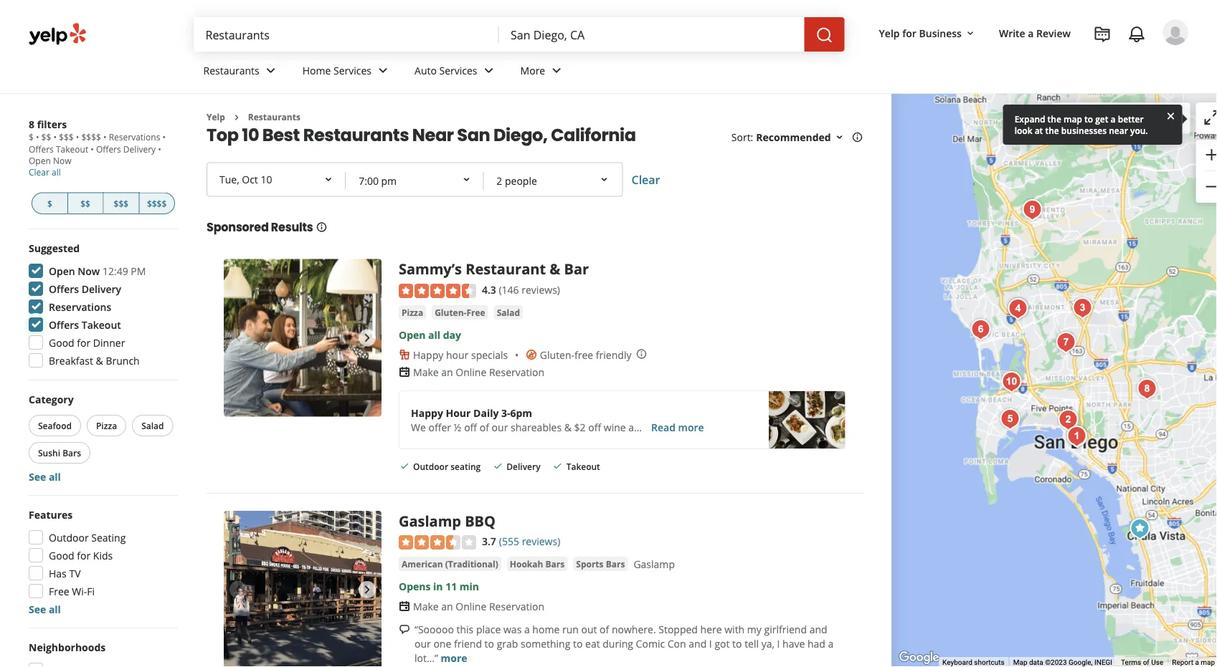 Task type: describe. For each thing, give the bounding box(es) containing it.
0 horizontal spatial salad button
[[132, 415, 173, 437]]

gluten-free
[[435, 307, 485, 318]]

8 filters $ • $$ • $$$ • $$$$ • reservations • offers takeout • offers delivery • open now clear all
[[29, 117, 166, 178]]

0 vertical spatial salad button
[[494, 306, 523, 320]]

map
[[1014, 659, 1028, 668]]

to left eat
[[573, 637, 583, 651]]

free inside group
[[49, 585, 69, 599]]

sort:
[[732, 131, 754, 144]]

$$ button
[[68, 193, 104, 215]]

havana 1920 image
[[1063, 423, 1092, 451]]

home
[[533, 623, 560, 637]]

red sea ethiopian restaurant image
[[1133, 375, 1162, 404]]

use
[[1152, 659, 1164, 668]]

hookah
[[510, 558, 543, 570]]

map data ©2023 google, inegi
[[1014, 659, 1113, 668]]

(555 reviews)
[[499, 535, 561, 549]]

gluten- for free
[[540, 348, 575, 362]]

home services
[[303, 64, 372, 77]]

daru indian gastropub image
[[1019, 196, 1047, 225]]

16 chevron down v2 image for yelp for business
[[965, 28, 976, 39]]

0 vertical spatial more
[[678, 421, 704, 434]]

4.3
[[482, 283, 496, 297]]

have
[[783, 637, 805, 651]]

1 vertical spatial restaurants link
[[248, 111, 301, 123]]

16 chevron right v2 image
[[231, 112, 242, 123]]

filters
[[37, 117, 67, 131]]

sushi yorimichi image
[[1052, 329, 1081, 357]]

gluten-free button
[[432, 306, 488, 320]]

0 vertical spatial restaurants link
[[192, 52, 291, 93]]

review
[[1037, 26, 1071, 40]]

see for category
[[29, 470, 46, 484]]

2 horizontal spatial and
[[810, 623, 828, 637]]

offers up clear all link at the top of the page
[[29, 143, 54, 155]]

of inside "sooooo this place was a home run out of nowhere. stopped here with my girlfriend and our one friend to grab something to eat during comic con and i got to tell ya, i have had a lot…"
[[600, 623, 609, 637]]

2 make an online reservation from the top
[[413, 600, 545, 614]]

Near text field
[[511, 27, 793, 42]]

sushi bars button
[[29, 443, 90, 464]]

$ inside button
[[47, 198, 52, 210]]

for for dinner
[[77, 336, 91, 350]]

recommended button
[[756, 131, 846, 144]]

16 checkmark v2 image
[[552, 461, 564, 473]]

group containing category
[[26, 392, 178, 484]]

reservations inside group
[[49, 300, 111, 314]]

0 vertical spatial of
[[480, 421, 489, 434]]

zoom in image
[[1204, 146, 1218, 164]]

restaurants inside business categories element
[[203, 64, 260, 77]]

king crab cajun seafood boil restaurant image
[[998, 368, 1026, 397]]

american (traditional) button
[[399, 557, 501, 572]]

outdoor seating
[[49, 531, 126, 545]]

for for kids
[[77, 549, 91, 563]]

wi-
[[72, 585, 87, 599]]

shareables
[[511, 421, 562, 434]]

bbq
[[465, 512, 496, 531]]

open inside 8 filters $ • $$ • $$$ • $$$$ • reservations • offers takeout • offers delivery • open now clear all
[[29, 155, 51, 167]]

gaslamp bbq
[[399, 512, 496, 531]]

0 vertical spatial our
[[492, 421, 508, 434]]

to down place
[[485, 637, 494, 651]]

salad for salad button to the left
[[141, 420, 164, 432]]

(555 reviews) link
[[499, 534, 561, 549]]

moves
[[1151, 112, 1182, 125]]

outdoor for outdoor seating
[[413, 461, 448, 473]]

see all for features
[[29, 603, 61, 617]]

eat
[[585, 637, 600, 651]]

gaslamp for gaslamp
[[634, 558, 675, 572]]

"sooooo this place was a home run out of nowhere. stopped here with my girlfriend and our one friend to grab something to eat during comic con and i got to tell ya, i have had a lot…"
[[415, 623, 834, 665]]

bars for sushi bars
[[63, 447, 81, 459]]

near
[[1109, 124, 1128, 136]]

google,
[[1069, 659, 1093, 668]]

seafood button
[[29, 415, 81, 437]]

Cover field
[[485, 165, 620, 197]]

see all for category
[[29, 470, 61, 484]]

$$$$ button
[[139, 193, 175, 215]]

1 reviews) from the top
[[522, 283, 560, 297]]

2 16 reservation v2 image from the top
[[399, 601, 410, 613]]

day
[[443, 328, 461, 342]]

none field near
[[511, 27, 793, 42]]

2 vertical spatial of
[[1143, 659, 1150, 668]]

sammy's restaurant & bar image
[[224, 259, 382, 417]]

0 horizontal spatial and
[[629, 421, 647, 434]]

services for home services
[[334, 64, 372, 77]]

16 chevron down v2 image for recommended
[[834, 132, 846, 143]]

search image
[[816, 27, 833, 44]]

0 vertical spatial pizza
[[402, 307, 423, 318]]

hookah bars link
[[507, 557, 568, 572]]

1 16 reservation v2 image from the top
[[399, 367, 410, 378]]

tell
[[745, 637, 759, 651]]

restaurants down home services "link"
[[303, 123, 409, 147]]

crushed image
[[967, 316, 996, 344]]

for for business
[[903, 26, 917, 40]]

close image
[[1166, 109, 1177, 122]]

report
[[1173, 659, 1194, 668]]

offers up $$$ button at the left
[[96, 143, 121, 155]]

& inside group
[[96, 354, 103, 368]]

1 make an online reservation from the top
[[413, 365, 545, 379]]

reservation for 2nd 16 reservation v2 icon from the bottom
[[489, 365, 545, 379]]

breakfast & brunch
[[49, 354, 140, 368]]

expand the map to get a better look at the businesses near you. tooltip
[[1003, 105, 1183, 145]]

free wi-fi
[[49, 585, 95, 599]]

all inside 8 filters $ • $$ • $$$ • $$$$ • reservations • offers takeout • offers delivery • open now clear all
[[52, 166, 61, 178]]

1 vertical spatial more
[[441, 652, 467, 665]]

ruby a. image
[[1163, 19, 1189, 45]]

good for dinner
[[49, 336, 125, 350]]

gaslamp for gaslamp bbq
[[399, 512, 461, 531]]

run
[[562, 623, 579, 637]]

kids
[[93, 549, 113, 563]]

auto services
[[415, 64, 478, 77]]

next image for gaslamp bbq
[[359, 582, 376, 599]]

"sooooo
[[415, 623, 454, 637]]

we offer ½ off of our shareables & $2 off wine and beer glasses
[[411, 421, 707, 434]]

with
[[725, 623, 745, 637]]

sammy's restaurant & bar
[[399, 259, 589, 279]]

3-
[[502, 406, 511, 420]]

16 checkmark v2 image for outdoor seating
[[399, 461, 410, 473]]

read more
[[651, 421, 704, 434]]

16 info v2 image
[[852, 132, 864, 143]]

as
[[1115, 112, 1125, 125]]

clear all link
[[29, 166, 61, 178]]

zoom out image
[[1204, 178, 1218, 195]]

11
[[446, 580, 457, 594]]

all left day
[[428, 328, 441, 342]]

©2023
[[1046, 659, 1067, 668]]

yelp for yelp for business
[[879, 26, 900, 40]]

business categories element
[[192, 52, 1189, 93]]

glasses
[[673, 421, 707, 434]]

businesses
[[1062, 124, 1107, 136]]

opens
[[399, 580, 431, 594]]

more link
[[509, 52, 577, 93]]

sushi bars
[[38, 447, 81, 459]]

report a map e link
[[1173, 659, 1218, 668]]

1 horizontal spatial &
[[550, 259, 561, 279]]

you.
[[1131, 124, 1148, 136]]

a right report
[[1196, 659, 1199, 668]]

now inside 8 filters $ • $$ • $$$ • $$$$ • reservations • offers takeout • offers delivery • open now clear all
[[53, 155, 71, 167]]

24 chevron down v2 image for more
[[548, 62, 566, 79]]

features
[[29, 508, 73, 522]]

open now 12:49 pm
[[49, 264, 146, 278]]

specials
[[471, 348, 508, 362]]

$$ inside 8 filters $ • $$ • $$$ • $$$$ • reservations • offers takeout • offers delivery • open now clear all
[[41, 131, 51, 143]]

sports bars button
[[573, 557, 628, 572]]

24 chevron down v2 image for restaurants
[[262, 62, 280, 79]]

gaslamp bbq link
[[399, 512, 496, 531]]

0 vertical spatial pizza button
[[399, 306, 426, 320]]

sammy's restaurant & bar link
[[399, 259, 589, 279]]

restaurants right 16 chevron right v2 image at the top left
[[248, 111, 301, 123]]

offers delivery
[[49, 282, 121, 296]]

our inside "sooooo this place was a home run out of nowhere. stopped here with my girlfriend and our one friend to grab something to eat during comic con and i got to tell ya, i have had a lot…"
[[415, 637, 431, 651]]

delivery inside 8 filters $ • $$ • $$$ • $$$$ • reservations • offers takeout • offers delivery • open now clear all
[[123, 143, 156, 155]]

restaurant
[[466, 259, 546, 279]]

(146
[[499, 283, 519, 297]]

all down free wi-fi
[[49, 603, 61, 617]]

Time field
[[347, 165, 482, 197]]

google image
[[896, 649, 943, 668]]

1 vertical spatial pizza button
[[87, 415, 126, 437]]

reservation for second 16 reservation v2 icon from the top
[[489, 600, 545, 614]]

results
[[271, 219, 313, 236]]

offers down open now 12:49 pm
[[49, 282, 79, 296]]

2 vertical spatial takeout
[[567, 461, 600, 473]]

write
[[999, 26, 1026, 40]]

a inside write a review link
[[1028, 26, 1034, 40]]

daily
[[474, 406, 499, 420]]

map for to
[[1064, 113, 1083, 125]]

expand
[[1015, 113, 1046, 125]]

beer
[[649, 421, 671, 434]]

½
[[454, 421, 462, 434]]

clear button
[[632, 172, 660, 187]]

$$$ button
[[104, 193, 139, 215]]

keyboard
[[943, 659, 973, 668]]

jimmy's famous american tavern image
[[996, 405, 1025, 434]]

top
[[207, 123, 239, 147]]

24 chevron down v2 image for home services
[[375, 62, 392, 79]]

bars for sports bars
[[606, 558, 625, 570]]

e
[[1217, 659, 1218, 668]]

2 an from the top
[[441, 600, 453, 614]]



Task type: vqa. For each thing, say whether or not it's contained in the screenshot.
for
yes



Task type: locate. For each thing, give the bounding box(es) containing it.
sports bars link
[[573, 557, 628, 572]]

2 vertical spatial for
[[77, 549, 91, 563]]

0 horizontal spatial &
[[96, 354, 103, 368]]

0 horizontal spatial outdoor
[[49, 531, 89, 545]]

online for second 16 reservation v2 icon from the top
[[456, 600, 487, 614]]

more link
[[441, 652, 467, 665]]

0 vertical spatial takeout
[[56, 143, 88, 155]]

24 chevron down v2 image
[[262, 62, 280, 79], [375, 62, 392, 79], [548, 62, 566, 79]]

0 vertical spatial 16 reservation v2 image
[[399, 367, 410, 378]]

24 chevron down v2 image
[[480, 62, 498, 79]]

salad inside group
[[141, 420, 164, 432]]

salad
[[497, 307, 520, 318], [141, 420, 164, 432]]

reservation down 16 gluten free v2 image
[[489, 365, 545, 379]]

1 horizontal spatial $
[[47, 198, 52, 210]]

1 vertical spatial and
[[810, 623, 828, 637]]

1 vertical spatial see all button
[[29, 603, 61, 617]]

salad for top salad button
[[497, 307, 520, 318]]

happy hour specials
[[413, 348, 508, 362]]

read
[[651, 421, 676, 434]]

map region
[[804, 0, 1218, 668]]

restaurants link up 16 chevron right v2 image at the top left
[[192, 52, 291, 93]]

0 vertical spatial online
[[456, 365, 487, 379]]

good up has tv
[[49, 549, 74, 563]]

chef jun image
[[1004, 295, 1033, 324], [1004, 295, 1033, 324]]

harmony cuisine 2b1 image
[[1069, 294, 1097, 323]]

gluten- for free
[[435, 307, 467, 318]]

1 vertical spatial see all
[[29, 603, 61, 617]]

1 previous image from the top
[[230, 330, 247, 347]]

min
[[460, 580, 479, 594]]

pizza button right the seafood button
[[87, 415, 126, 437]]

i left got
[[709, 637, 712, 651]]

2 horizontal spatial map
[[1201, 659, 1215, 668]]

to inside "expand the map to get a better look at the businesses near you."
[[1085, 113, 1093, 125]]

$$
[[41, 131, 51, 143], [81, 198, 90, 210]]

takeout right 16 checkmark v2 image
[[567, 461, 600, 473]]

pizza right seafood
[[96, 420, 117, 432]]

4.3 (146 reviews)
[[482, 283, 560, 297]]

0 horizontal spatial $$
[[41, 131, 51, 143]]

1 off from the left
[[464, 421, 477, 434]]

1 vertical spatial our
[[415, 637, 431, 651]]

0 horizontal spatial more
[[441, 652, 467, 665]]

ristorante illando image
[[1054, 406, 1083, 435]]

bars inside sushi bars button
[[63, 447, 81, 459]]

our down the '3-' on the bottom of the page
[[492, 421, 508, 434]]

of right 'out'
[[600, 623, 609, 637]]

$$$ inside button
[[114, 198, 129, 210]]

0 vertical spatial salad
[[497, 307, 520, 318]]

offers takeout
[[49, 318, 121, 332]]

free
[[467, 307, 485, 318], [49, 585, 69, 599]]

next image left opens
[[359, 582, 376, 599]]

1 horizontal spatial $$$$
[[147, 198, 167, 210]]

0 horizontal spatial delivery
[[82, 282, 121, 296]]

2 16 checkmark v2 image from the left
[[492, 461, 504, 473]]

map left e
[[1201, 659, 1215, 668]]

1 reservation from the top
[[489, 365, 545, 379]]

notifications image
[[1129, 26, 1146, 43]]

1 horizontal spatial delivery
[[123, 143, 156, 155]]

bars right the hookah
[[546, 558, 565, 570]]

1 vertical spatial pizza
[[96, 420, 117, 432]]

0 horizontal spatial our
[[415, 637, 431, 651]]

off
[[464, 421, 477, 434], [588, 421, 601, 434]]

to left tell
[[733, 637, 742, 651]]

better
[[1118, 113, 1144, 125]]

0 horizontal spatial services
[[334, 64, 372, 77]]

at
[[1035, 124, 1043, 136]]

now down the filters
[[53, 155, 71, 167]]

1 horizontal spatial free
[[467, 307, 485, 318]]

friendly
[[596, 348, 632, 362]]

slideshow element
[[224, 259, 382, 417], [224, 512, 382, 668]]

san
[[457, 123, 490, 147]]

& down the "dinner"
[[96, 354, 103, 368]]

1 vertical spatial gluten-
[[540, 348, 575, 362]]

16 speech v2 image
[[399, 625, 410, 636]]

sponsored results
[[207, 219, 313, 236]]

reviews) up hookah bars
[[522, 535, 561, 549]]

i right ya,
[[777, 637, 780, 651]]

2 see all from the top
[[29, 603, 61, 617]]

delivery inside group
[[82, 282, 121, 296]]

gaslamp
[[399, 512, 461, 531], [634, 558, 675, 572]]

1 horizontal spatial and
[[689, 637, 707, 651]]

none field the find
[[206, 27, 488, 42]]

online for 2nd 16 reservation v2 icon from the bottom
[[456, 365, 487, 379]]

group containing features
[[24, 508, 178, 617]]

1 vertical spatial reservation
[[489, 600, 545, 614]]

0 horizontal spatial off
[[464, 421, 477, 434]]

here
[[701, 623, 722, 637]]

None search field
[[194, 17, 848, 52]]

2 reservation from the top
[[489, 600, 545, 614]]

previous image for sammy's restaurant & bar
[[230, 330, 247, 347]]

16 checkmark v2 image left outdoor seating
[[399, 461, 410, 473]]

1 horizontal spatial map
[[1128, 112, 1149, 125]]

$$$
[[59, 131, 74, 143], [114, 198, 129, 210]]

0 vertical spatial gluten-
[[435, 307, 467, 318]]

category
[[29, 393, 74, 406]]

$$$$ inside 8 filters $ • $$ • $$$ • $$$$ • reservations • offers takeout • offers delivery • open now clear all
[[81, 131, 101, 143]]

recommended
[[756, 131, 831, 144]]

sammy's restaurant & bar image
[[1126, 515, 1155, 544]]

16 info v2 image
[[316, 222, 328, 233]]

user actions element
[[868, 18, 1209, 106]]

1 good from the top
[[49, 336, 74, 350]]

terms of use
[[1121, 659, 1164, 668]]

1 vertical spatial $$$
[[114, 198, 129, 210]]

reservation up was
[[489, 600, 545, 614]]

slideshow element for gaslamp bbq
[[224, 512, 382, 668]]

0 vertical spatial make an online reservation
[[413, 365, 545, 379]]

a right write
[[1028, 26, 1034, 40]]

see all down sushi
[[29, 470, 61, 484]]

map for e
[[1201, 659, 1215, 668]]

2 horizontal spatial of
[[1143, 659, 1150, 668]]

make down open all day
[[413, 365, 439, 379]]

yelp inside button
[[879, 26, 900, 40]]

next image left open all day
[[359, 330, 376, 347]]

see all
[[29, 470, 61, 484], [29, 603, 61, 617]]

$$$$ inside button
[[147, 198, 167, 210]]

seating
[[451, 461, 481, 473]]

16 chevron down v2 image inside the 'recommended' "dropdown button"
[[834, 132, 846, 143]]

2 24 chevron down v2 image from the left
[[375, 62, 392, 79]]

outdoor inside group
[[49, 531, 89, 545]]

1 vertical spatial online
[[456, 600, 487, 614]]

1 i from the left
[[709, 637, 712, 651]]

our up lot…"
[[415, 637, 431, 651]]

Select a date text field
[[208, 164, 346, 195]]

2 reviews) from the top
[[522, 535, 561, 549]]

0 vertical spatial &
[[550, 259, 561, 279]]

gaslamp right "sports bars" link
[[634, 558, 675, 572]]

services
[[334, 64, 372, 77], [439, 64, 478, 77]]

(555
[[499, 535, 519, 549]]

bars inside hookah bars "button"
[[546, 558, 565, 570]]

16 reservation v2 image down opens
[[399, 601, 410, 613]]

2 none field from the left
[[511, 27, 793, 42]]

1 none field from the left
[[206, 27, 488, 42]]

1 horizontal spatial salad
[[497, 307, 520, 318]]

3.7 star rating image
[[399, 536, 476, 550]]

16 chevron down v2 image
[[965, 28, 976, 39], [834, 132, 846, 143]]

a right was
[[524, 623, 530, 637]]

reservations up offers takeout
[[49, 300, 111, 314]]

1 an from the top
[[441, 365, 453, 379]]

to
[[1085, 113, 1093, 125], [485, 637, 494, 651], [573, 637, 583, 651], [733, 637, 742, 651]]

pizza up open all day
[[402, 307, 423, 318]]

outdoor for outdoor seating
[[49, 531, 89, 545]]

1 vertical spatial open
[[49, 264, 75, 278]]

comic
[[636, 637, 665, 651]]

1 vertical spatial happy
[[411, 406, 443, 420]]

24 chevron down v2 image left home
[[262, 62, 280, 79]]

clear down california
[[632, 172, 660, 187]]

suggested
[[29, 241, 80, 255]]

yelp left 16 chevron right v2 image at the top left
[[207, 111, 225, 123]]

2 previous image from the top
[[230, 582, 247, 599]]

2 slideshow element from the top
[[224, 512, 382, 668]]

16 checkmark v2 image for delivery
[[492, 461, 504, 473]]

info icon image
[[636, 349, 648, 360], [636, 349, 648, 360]]

$2
[[574, 421, 586, 434]]

1 horizontal spatial clear
[[632, 172, 660, 187]]

offers up good for dinner at the left bottom
[[49, 318, 79, 332]]

outdoor up good for kids
[[49, 531, 89, 545]]

of left use
[[1143, 659, 1150, 668]]

1 vertical spatial of
[[600, 623, 609, 637]]

was
[[504, 623, 522, 637]]

16 chevron down v2 image left 16 info v2 image
[[834, 132, 846, 143]]

& left $2
[[564, 421, 572, 434]]

$$$ right $$ button
[[114, 198, 129, 210]]

2 online from the top
[[456, 600, 487, 614]]

takeout inside group
[[82, 318, 121, 332]]

something
[[521, 637, 571, 651]]

16 happy hour specials v2 image
[[399, 350, 410, 361]]

1 horizontal spatial pizza button
[[399, 306, 426, 320]]

$ inside 8 filters $ • $$ • $$$ • $$$$ • reservations • offers takeout • offers delivery • open now clear all
[[29, 131, 34, 143]]

pizza button up open all day
[[399, 306, 426, 320]]

expand map image
[[1204, 109, 1218, 126]]

see up neighborhoods
[[29, 603, 46, 617]]

12:49
[[103, 264, 128, 278]]

online
[[456, 365, 487, 379], [456, 600, 487, 614]]

search as map moves
[[1080, 112, 1182, 125]]

sponsored
[[207, 219, 269, 236]]

$ button
[[32, 193, 68, 215]]

of
[[480, 421, 489, 434], [600, 623, 609, 637], [1143, 659, 1150, 668]]

clear up $ button
[[29, 166, 49, 178]]

a right 'get'
[[1111, 113, 1116, 125]]

16 checkmark v2 image right seating
[[492, 461, 504, 473]]

1 vertical spatial now
[[78, 264, 100, 278]]

pizza
[[402, 307, 423, 318], [96, 420, 117, 432]]

2 vertical spatial &
[[564, 421, 572, 434]]

and up had
[[810, 623, 828, 637]]

american (traditional)
[[402, 558, 499, 570]]

gluten-free link
[[432, 306, 488, 320]]

2 services from the left
[[439, 64, 478, 77]]

0 horizontal spatial 16 checkmark v2 image
[[399, 461, 410, 473]]

a inside "expand the map to get a better look at the businesses near you."
[[1111, 113, 1116, 125]]

fi
[[87, 585, 95, 599]]

place
[[476, 623, 501, 637]]

a right had
[[828, 637, 834, 651]]

1 slideshow element from the top
[[224, 259, 382, 417]]

home services link
[[291, 52, 403, 93]]

open inside group
[[49, 264, 75, 278]]

$$$$ right $$$ button at the left
[[147, 198, 167, 210]]

24 chevron down v2 image inside home services "link"
[[375, 62, 392, 79]]

0 horizontal spatial 16 chevron down v2 image
[[834, 132, 846, 143]]

outdoor seating
[[413, 461, 481, 473]]

2 see from the top
[[29, 603, 46, 617]]

reservations inside 8 filters $ • $$ • $$$ • $$$$ • reservations • offers takeout • offers delivery • open now clear all
[[109, 131, 160, 143]]

0 horizontal spatial salad
[[141, 420, 164, 432]]

gluten- inside button
[[435, 307, 467, 318]]

1 vertical spatial make an online reservation
[[413, 600, 545, 614]]

1 vertical spatial see
[[29, 603, 46, 617]]

1 see all button from the top
[[29, 470, 61, 484]]

gluten- up day
[[435, 307, 467, 318]]

next image for sammy's restaurant & bar
[[359, 330, 376, 347]]

see all down free wi-fi
[[29, 603, 61, 617]]

2 next image from the top
[[359, 582, 376, 599]]

see all button down sushi
[[29, 470, 61, 484]]

for down offers takeout
[[77, 336, 91, 350]]

0 horizontal spatial i
[[709, 637, 712, 651]]

has tv
[[49, 567, 81, 581]]

reservation
[[489, 365, 545, 379], [489, 600, 545, 614]]

my
[[747, 623, 762, 637]]

good for good for dinner
[[49, 336, 74, 350]]

0 horizontal spatial pizza button
[[87, 415, 126, 437]]

expand the map to get a better look at the businesses near you.
[[1015, 113, 1148, 136]]

pizza link
[[399, 306, 426, 320]]

1 horizontal spatial 24 chevron down v2 image
[[375, 62, 392, 79]]

make down opens
[[413, 600, 439, 614]]

0 vertical spatial reservations
[[109, 131, 160, 143]]

$$$ inside 8 filters $ • $$ • $$$ • $$$$ • reservations • offers takeout • offers delivery • open now clear all
[[59, 131, 74, 143]]

1 horizontal spatial pizza
[[402, 307, 423, 318]]

0 vertical spatial good
[[49, 336, 74, 350]]

services right home
[[334, 64, 372, 77]]

slideshow element for sammy's restaurant & bar
[[224, 259, 382, 417]]

16 gluten free v2 image
[[526, 350, 537, 361]]

$$$ down the filters
[[59, 131, 74, 143]]

$$$$ up $$ button
[[81, 131, 101, 143]]

services for auto services
[[439, 64, 478, 77]]

0 vertical spatial reviews)
[[522, 283, 560, 297]]

pizza inside group
[[96, 420, 117, 432]]

online down min
[[456, 600, 487, 614]]

see down sushi
[[29, 470, 46, 484]]

$$ right $ button
[[81, 198, 90, 210]]

1 vertical spatial outdoor
[[49, 531, 89, 545]]

friend
[[454, 637, 482, 651]]

16 reservation v2 image
[[399, 367, 410, 378], [399, 601, 410, 613]]

1 vertical spatial salad
[[141, 420, 164, 432]]

0 horizontal spatial gluten-
[[435, 307, 467, 318]]

open up 16 happy hour specials v2 image
[[399, 328, 426, 342]]

outdoor left seating
[[413, 461, 448, 473]]

free down has
[[49, 585, 69, 599]]

bars right sushi
[[63, 447, 81, 459]]

1 vertical spatial gaslamp
[[634, 558, 675, 572]]

1 horizontal spatial none field
[[511, 27, 793, 42]]

Find text field
[[206, 27, 488, 42]]

1 16 checkmark v2 image from the left
[[399, 461, 410, 473]]

4.3 star rating image
[[399, 284, 476, 298]]

1 horizontal spatial bars
[[546, 558, 565, 570]]

all down sushi bars button
[[49, 470, 61, 484]]

1 horizontal spatial services
[[439, 64, 478, 77]]

open down suggested
[[49, 264, 75, 278]]

yelp for yelp link
[[207, 111, 225, 123]]

tv
[[69, 567, 81, 581]]

1 vertical spatial 16 chevron down v2 image
[[834, 132, 846, 143]]

map right as
[[1128, 112, 1149, 125]]

data
[[1030, 659, 1044, 668]]

con
[[668, 637, 686, 651]]

next image
[[359, 330, 376, 347], [359, 582, 376, 599]]

0 horizontal spatial none field
[[206, 27, 488, 42]]

for
[[903, 26, 917, 40], [77, 336, 91, 350], [77, 549, 91, 563]]

1 horizontal spatial off
[[588, 421, 601, 434]]

more down "one"
[[441, 652, 467, 665]]

salad button
[[494, 306, 523, 320], [132, 415, 173, 437]]

0 vertical spatial see all button
[[29, 470, 61, 484]]

for inside button
[[903, 26, 917, 40]]

0 horizontal spatial bars
[[63, 447, 81, 459]]

1 see all from the top
[[29, 470, 61, 484]]

0 horizontal spatial free
[[49, 585, 69, 599]]

16 chevron down v2 image inside yelp for business button
[[965, 28, 976, 39]]

yelp
[[879, 26, 900, 40], [207, 111, 225, 123]]

grab
[[497, 637, 518, 651]]

&
[[550, 259, 561, 279], [96, 354, 103, 368], [564, 421, 572, 434]]

restaurants up 16 chevron right v2 image at the top left
[[203, 64, 260, 77]]

more right read
[[678, 421, 704, 434]]

$ down 8
[[29, 131, 34, 143]]

2 i from the left
[[777, 637, 780, 651]]

get
[[1096, 113, 1109, 125]]

1 vertical spatial 16 reservation v2 image
[[399, 601, 410, 613]]

write a review link
[[994, 20, 1077, 46]]

keyboard shortcuts
[[943, 659, 1005, 668]]

gaslamp bbq image
[[224, 512, 382, 668]]

8
[[29, 117, 34, 131]]

0 vertical spatial an
[[441, 365, 453, 379]]

3.7 link
[[482, 534, 496, 549]]

delivery
[[123, 143, 156, 155], [82, 282, 121, 296], [507, 461, 541, 473]]

$ down clear all link at the top of the page
[[47, 198, 52, 210]]

happy for happy hour daily 3-6pm
[[411, 406, 443, 420]]

1 vertical spatial an
[[441, 600, 453, 614]]

none field up home services
[[206, 27, 488, 42]]

previous image for gaslamp bbq
[[230, 582, 247, 599]]

1 next image from the top
[[359, 330, 376, 347]]

bars for hookah bars
[[546, 558, 565, 570]]

pm
[[131, 264, 146, 278]]

0 vertical spatial open
[[29, 155, 51, 167]]

neighborhoods group
[[24, 641, 178, 668]]

bars inside "sports bars" button
[[606, 558, 625, 570]]

16 reservation v2 image down 16 happy hour specials v2 image
[[399, 367, 410, 378]]

yelp left the business at the top right of page
[[879, 26, 900, 40]]

make
[[413, 365, 439, 379], [413, 600, 439, 614]]

1 vertical spatial reservations
[[49, 300, 111, 314]]

free inside button
[[467, 307, 485, 318]]

for left the business at the top right of page
[[903, 26, 917, 40]]

now up offers delivery
[[78, 264, 100, 278]]

see for features
[[29, 603, 46, 617]]

1 vertical spatial $$
[[81, 198, 90, 210]]

3.7
[[482, 535, 496, 549]]

16 checkmark v2 image
[[399, 461, 410, 473], [492, 461, 504, 473]]

services left 24 chevron down v2 icon
[[439, 64, 478, 77]]

open for open all day
[[399, 328, 426, 342]]

None field
[[206, 27, 488, 42], [511, 27, 793, 42]]

1 horizontal spatial $$
[[81, 198, 90, 210]]

6pm
[[511, 406, 532, 420]]

make an online reservation down min
[[413, 600, 545, 614]]

0 vertical spatial gaslamp
[[399, 512, 461, 531]]

salad link
[[494, 306, 523, 320]]

takeout inside 8 filters $ • $$ • $$$ • $$$$ • reservations • offers takeout • offers delivery • open now clear all
[[56, 143, 88, 155]]

& left the bar
[[550, 259, 561, 279]]

happy for happy hour specials
[[413, 348, 444, 362]]

all up $ button
[[52, 166, 61, 178]]

2 horizontal spatial &
[[564, 421, 572, 434]]

group containing suggested
[[24, 241, 178, 372]]

and left "beer"
[[629, 421, 647, 434]]

1 online from the top
[[456, 365, 487, 379]]

has
[[49, 567, 67, 581]]

bars
[[63, 447, 81, 459], [546, 558, 565, 570], [606, 558, 625, 570]]

restaurants link right 16 chevron right v2 image at the top left
[[248, 111, 301, 123]]

1 vertical spatial next image
[[359, 582, 376, 599]]

0 horizontal spatial $$$$
[[81, 131, 101, 143]]

1 horizontal spatial gaslamp
[[634, 558, 675, 572]]

group
[[1197, 140, 1218, 203], [24, 241, 178, 372], [26, 392, 178, 484], [24, 508, 178, 617]]

in
[[433, 580, 443, 594]]

this
[[457, 623, 474, 637]]

clear inside 8 filters $ • $$ • $$$ • $$$$ • reservations • offers takeout • offers delivery • open now clear all
[[29, 166, 49, 178]]

0 vertical spatial see all
[[29, 470, 61, 484]]

1 horizontal spatial 16 chevron down v2 image
[[965, 28, 976, 39]]

1 services from the left
[[334, 64, 372, 77]]

off right "½"
[[464, 421, 477, 434]]

free
[[575, 348, 594, 362]]

$$ inside button
[[81, 198, 90, 210]]

lot…"
[[415, 652, 438, 665]]

$$ down the filters
[[41, 131, 51, 143]]

and down here
[[689, 637, 707, 651]]

see all button for category
[[29, 470, 61, 484]]

services inside "link"
[[334, 64, 372, 77]]

24 chevron down v2 image inside more link
[[548, 62, 566, 79]]

1 horizontal spatial of
[[600, 623, 609, 637]]

1 horizontal spatial $$$
[[114, 198, 129, 210]]

0 horizontal spatial gaslamp
[[399, 512, 461, 531]]

good for good for kids
[[49, 549, 74, 563]]

see all button for features
[[29, 603, 61, 617]]

takeout down the filters
[[56, 143, 88, 155]]

make for 2nd 16 reservation v2 icon from the bottom
[[413, 365, 439, 379]]

0 vertical spatial slideshow element
[[224, 259, 382, 417]]

sammy's
[[399, 259, 462, 279]]

1 24 chevron down v2 image from the left
[[262, 62, 280, 79]]

2 see all button from the top
[[29, 603, 61, 617]]

off right $2
[[588, 421, 601, 434]]

none field up business categories element
[[511, 27, 793, 42]]

home
[[303, 64, 331, 77]]

delivery down open now 12:49 pm
[[82, 282, 121, 296]]

3 24 chevron down v2 image from the left
[[548, 62, 566, 79]]

0 horizontal spatial of
[[480, 421, 489, 434]]

out
[[581, 623, 597, 637]]

0 vertical spatial delivery
[[123, 143, 156, 155]]

1 vertical spatial takeout
[[82, 318, 121, 332]]

see
[[29, 470, 46, 484], [29, 603, 46, 617]]

0 vertical spatial $$$
[[59, 131, 74, 143]]

map inside "expand the map to get a better look at the businesses near you."
[[1064, 113, 1083, 125]]

1 see from the top
[[29, 470, 46, 484]]

2 make from the top
[[413, 600, 439, 614]]

gaslamp up 3.7 star rating image
[[399, 512, 461, 531]]

happy up we
[[411, 406, 443, 420]]

2 vertical spatial and
[[689, 637, 707, 651]]

2 off from the left
[[588, 421, 601, 434]]

projects image
[[1094, 26, 1111, 43]]

of down the daily
[[480, 421, 489, 434]]

0 horizontal spatial now
[[53, 155, 71, 167]]

1 vertical spatial slideshow element
[[224, 512, 382, 668]]

previous image
[[230, 330, 247, 347], [230, 582, 247, 599]]

10
[[242, 123, 259, 147]]

now inside group
[[78, 264, 100, 278]]

map for moves
[[1128, 112, 1149, 125]]

0 horizontal spatial clear
[[29, 166, 49, 178]]

gluten- right 16 gluten free v2 image
[[540, 348, 575, 362]]

0 vertical spatial outdoor
[[413, 461, 448, 473]]

gaslamp bbq image
[[1064, 423, 1092, 452]]

1 make from the top
[[413, 365, 439, 379]]

2 good from the top
[[49, 549, 74, 563]]

2 horizontal spatial 24 chevron down v2 image
[[548, 62, 566, 79]]

2 vertical spatial open
[[399, 328, 426, 342]]

2 horizontal spatial delivery
[[507, 461, 541, 473]]

an down hour
[[441, 365, 453, 379]]

make for second 16 reservation v2 icon from the top
[[413, 600, 439, 614]]

an down 11 on the left bottom
[[441, 600, 453, 614]]

open for open now 12:49 pm
[[49, 264, 75, 278]]



